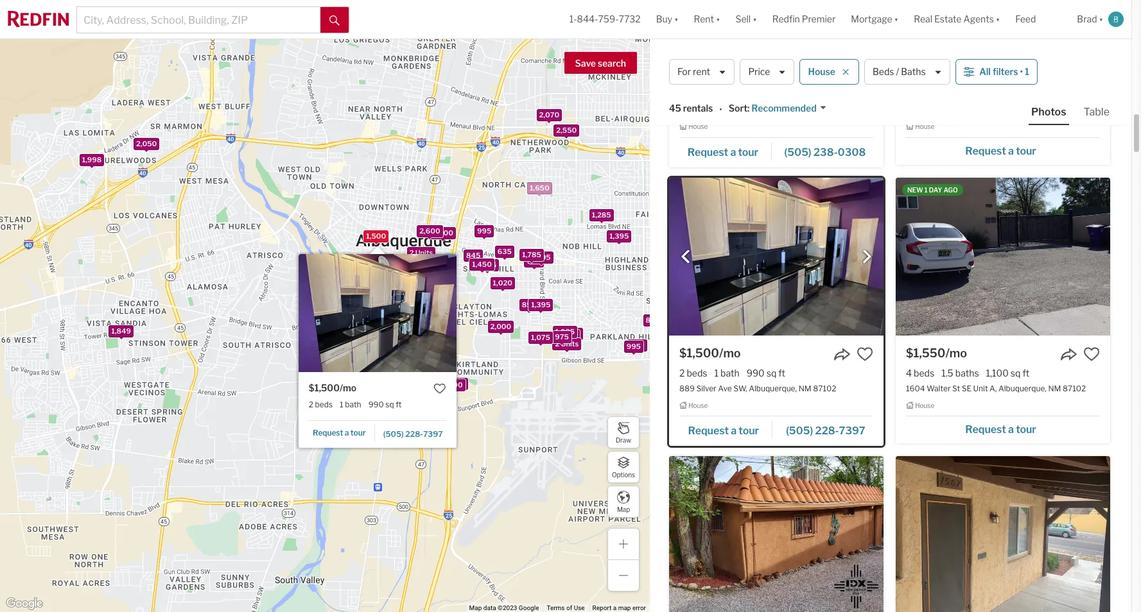 Task type: describe. For each thing, give the bounding box(es) containing it.
ago
[[944, 186, 958, 194]]

1604 walter st se unit a, albuquerque, nm 87102
[[906, 384, 1086, 394]]

2,600
[[420, 226, 440, 235]]

request a tour inside map region
[[313, 428, 366, 438]]

silver
[[697, 384, 717, 394]]

house inside 'button'
[[808, 66, 836, 77]]

redfin
[[772, 14, 800, 25]]

google image
[[3, 596, 46, 613]]

• for 45 rentals •
[[720, 104, 722, 115]]

$850
[[906, 67, 937, 81]]

sq for $1,550 /mo
[[1011, 368, 1021, 379]]

photo of 889 silver ave sw, albuquerque, nm 87102 image inside map region
[[299, 254, 457, 373]]

2,000 for 2,000
[[490, 322, 511, 331]]

0 horizontal spatial units
[[415, 248, 433, 257]]

/mo inside map region
[[340, 383, 357, 394]]

990 inside map region
[[368, 400, 384, 409]]

map region
[[0, 0, 714, 613]]

1,100 for 1,100
[[421, 323, 440, 331]]

1 vertical spatial 1,500
[[420, 273, 440, 282]]

$1,550
[[906, 347, 946, 360]]

save search
[[575, 58, 626, 69]]

0 vertical spatial bath
[[721, 368, 740, 379]]

201 high st ne, albuquerque, nm 87102
[[680, 105, 824, 114]]

1 horizontal spatial photo of 889 silver ave sw, albuquerque, nm 87102 image
[[669, 178, 884, 336]]

premier
[[802, 14, 836, 25]]

st for $2,400
[[713, 105, 721, 114]]

1,195
[[559, 331, 578, 340]]

228- for rightmost (505) 228-7397 link
[[815, 425, 839, 438]]

87106
[[1049, 105, 1073, 114]]

beds / baths button
[[865, 59, 951, 85]]

0 vertical spatial 2 units
[[409, 248, 433, 257]]

princeton
[[925, 105, 960, 114]]

1,100 sq ft
[[986, 368, 1030, 379]]

87102 for $2,400 /mo
[[801, 105, 824, 114]]

238-
[[814, 146, 838, 158]]

1-844-759-7732 link
[[570, 14, 641, 25]]

walter
[[927, 384, 951, 394]]

real estate agents ▾ button
[[906, 0, 1008, 39]]

request inside map region
[[313, 428, 343, 438]]

a,
[[990, 384, 997, 394]]

rentals
[[683, 103, 713, 114]]

550
[[303, 316, 318, 325]]

2,000 sq ft
[[761, 88, 807, 99]]

terms of use
[[547, 605, 585, 612]]

real
[[914, 14, 933, 25]]

(505) 238-0308 link
[[772, 140, 874, 162]]

ave
[[718, 384, 732, 394]]

beds
[[873, 66, 894, 77]]

2,000 for 2,000 sq ft
[[761, 88, 787, 99]]

table
[[1084, 106, 1110, 118]]

$1,550 /mo
[[906, 347, 967, 360]]

agents
[[964, 14, 994, 25]]

2,050
[[136, 139, 157, 148]]

ft for $1,550 /mo
[[1023, 368, 1030, 379]]

real estate agents ▾ link
[[914, 0, 1000, 39]]

real estate agents ▾
[[914, 14, 1000, 25]]

for
[[678, 66, 691, 77]]

report
[[593, 605, 612, 612]]

889
[[680, 384, 695, 394]]

buy
[[656, 14, 672, 25]]

beds / baths
[[873, 66, 926, 77]]

rent
[[693, 66, 710, 77]]

1,450
[[472, 260, 492, 269]]

▾ inside dropdown button
[[996, 14, 1000, 25]]

map for map data ©2023 google
[[469, 605, 482, 612]]

1 inside button
[[1025, 66, 1030, 77]]

©2023
[[498, 605, 517, 612]]

photo of 1201 princeton dr se, albuquerque, nm 87106 image
[[896, 0, 1111, 56]]

day
[[929, 186, 943, 194]]

$2,400 /mo
[[680, 67, 743, 81]]

$850 /mo
[[906, 67, 959, 81]]

(505) 228-7397 link inside dialog
[[375, 425, 446, 442]]

1 bath inside dialog
[[340, 400, 361, 409]]

1,849
[[111, 327, 131, 336]]

mortgage
[[851, 14, 893, 25]]

(505) for $1,500 /mo
[[786, 425, 813, 438]]

1 horizontal spatial 2 units
[[555, 339, 579, 348]]

7732
[[619, 14, 641, 25]]

ft for $2,400 /mo
[[800, 88, 807, 99]]

1,100 for 1,100 sq ft
[[986, 368, 1009, 379]]

1,095
[[555, 327, 575, 336]]

beds inside dialog
[[315, 400, 333, 409]]

1201 princeton dr se, albuquerque, nm 87106
[[906, 105, 1073, 114]]

970
[[567, 329, 581, 338]]

1,285
[[592, 210, 611, 219]]

850
[[522, 300, 537, 309]]

1,075
[[531, 333, 550, 342]]

1 horizontal spatial $1,500
[[680, 347, 719, 360]]

2 beds inside map region
[[309, 400, 333, 409]]

1 horizontal spatial 990 sq ft
[[747, 368, 786, 379]]

table button
[[1081, 105, 1112, 124]]

1,785
[[522, 250, 541, 259]]

0 vertical spatial 990
[[747, 368, 765, 379]]

buy ▾
[[656, 14, 679, 25]]

baths
[[956, 368, 979, 379]]

sell
[[736, 14, 751, 25]]

photo of 201 high st ne, albuquerque, nm 87102 image
[[669, 0, 884, 56]]

1.5
[[942, 368, 954, 379]]

1 horizontal spatial favorite button checkbox
[[857, 346, 874, 363]]

photos
[[1032, 106, 1067, 118]]

825
[[646, 316, 660, 325]]

save search button
[[564, 52, 637, 74]]

844-
[[577, 14, 598, 25]]

(505) 238-0308
[[784, 146, 866, 158]]

favorite button image for favorite button option in map region
[[434, 383, 446, 395]]

new 1 day ago
[[908, 186, 958, 194]]

house for $1,550 /mo
[[915, 402, 935, 410]]

/mo for 2,000 sq ft
[[721, 67, 743, 81]]

800
[[448, 380, 463, 389]]

options
[[612, 471, 635, 479]]

1,185
[[478, 261, 497, 270]]

save
[[575, 58, 596, 69]]

1,000
[[417, 276, 437, 285]]

sw,
[[734, 384, 747, 394]]

sort :
[[729, 103, 750, 114]]

mortgage ▾ button
[[844, 0, 906, 39]]

1 inside map region
[[340, 400, 343, 409]]

nm for 889 silver ave sw, albuquerque, nm 87102
[[799, 384, 812, 394]]

feed button
[[1008, 0, 1070, 39]]

all
[[980, 66, 991, 77]]

albuquerque, for sw,
[[749, 384, 797, 394]]

228- for (505) 228-7397 link within the dialog
[[405, 430, 423, 439]]

sq inside dialog
[[386, 400, 394, 409]]

1201
[[906, 105, 923, 114]]

bath inside dialog
[[345, 400, 361, 409]]

▾ for mortgage ▾
[[895, 14, 899, 25]]

report a map error
[[593, 605, 646, 612]]

rent
[[694, 14, 714, 25]]

0 horizontal spatial 995
[[477, 226, 492, 235]]

beds for $1,550
[[914, 368, 935, 379]]

7397 inside map region
[[423, 430, 443, 439]]



Task type: locate. For each thing, give the bounding box(es) containing it.
1 vertical spatial map
[[469, 605, 482, 612]]

request a tour button for (505) 228-7397 link within the dialog
[[309, 424, 375, 443]]

new
[[908, 186, 923, 194]]

map
[[618, 605, 631, 612]]

1 vertical spatial 2,550
[[445, 380, 466, 389]]

0 vertical spatial $1,500
[[680, 347, 719, 360]]

se
[[962, 384, 972, 394]]

0 vertical spatial favorite button checkbox
[[857, 346, 874, 363]]

1,500
[[366, 232, 386, 241], [420, 273, 440, 282]]

filters
[[993, 66, 1018, 77]]

1 horizontal spatial st
[[953, 384, 960, 394]]

draw button
[[608, 417, 640, 449]]

(505) 228-7397 link
[[773, 420, 874, 441], [375, 425, 446, 442]]

rent ▾ button
[[686, 0, 728, 39]]

1,550
[[427, 306, 447, 315]]

0 vertical spatial favorite button checkbox
[[857, 67, 874, 83]]

favorite button image for $1,550 /mo
[[1084, 346, 1100, 363]]

2 units down the 2,600 at the left top of the page
[[409, 248, 433, 257]]

2 horizontal spatial beds
[[914, 368, 935, 379]]

950
[[630, 341, 645, 350]]

sort
[[729, 103, 748, 114]]

units down the 2,600 at the left top of the page
[[415, 248, 433, 257]]

1 vertical spatial •
[[720, 104, 722, 115]]

ft inside map region
[[396, 400, 402, 409]]

house for $2,400 /mo
[[689, 123, 708, 130]]

(505)
[[784, 146, 812, 158], [786, 425, 813, 438], [383, 430, 404, 439]]

user photo image
[[1109, 12, 1124, 27]]

nm
[[786, 105, 799, 114], [1035, 105, 1048, 114], [799, 384, 812, 394], [1049, 384, 1061, 394]]

1 vertical spatial $1,500
[[309, 383, 340, 394]]

0 vertical spatial 2 beds
[[680, 368, 707, 379]]

st left the ne,
[[713, 105, 721, 114]]

submit search image
[[329, 15, 340, 26]]

map for map
[[617, 506, 630, 514]]

1 vertical spatial $1,500 /mo
[[309, 383, 357, 394]]

1 horizontal spatial favorite button checkbox
[[1084, 346, 1100, 363]]

City, Address, School, Building, ZIP search field
[[77, 7, 321, 33]]

of
[[566, 605, 572, 612]]

$1,500
[[680, 347, 719, 360], [309, 383, 340, 394]]

0 horizontal spatial $1,500
[[309, 383, 340, 394]]

0 horizontal spatial 1 bath
[[340, 400, 361, 409]]

0 vertical spatial •
[[1020, 66, 1023, 77]]

1 horizontal spatial 990
[[747, 368, 765, 379]]

1,500 up the 1,550 on the left of the page
[[420, 273, 440, 282]]

0 horizontal spatial 1,395
[[531, 300, 551, 309]]

845
[[466, 251, 481, 260]]

redfin premier
[[772, 14, 836, 25]]

0 horizontal spatial 2,550
[[445, 380, 466, 389]]

estate
[[935, 14, 962, 25]]

• right filters in the top of the page
[[1020, 66, 1023, 77]]

house
[[808, 66, 836, 77], [689, 123, 708, 130], [915, 123, 935, 130], [689, 402, 708, 410], [915, 402, 935, 410]]

1 horizontal spatial (505) 228-7397
[[786, 425, 866, 438]]

google
[[519, 605, 539, 612]]

▾ right rent
[[716, 14, 720, 25]]

0 vertical spatial st
[[713, 105, 721, 114]]

$1,500 inside map region
[[309, 383, 340, 394]]

ft for $1,500 /mo
[[779, 368, 786, 379]]

0 horizontal spatial (505) 228-7397
[[383, 430, 443, 439]]

(505) 228-7397 inside map region
[[383, 430, 443, 439]]

• left the sort
[[720, 104, 722, 115]]

1-
[[570, 14, 577, 25]]

dialog inside map region
[[299, 246, 457, 448]]

/mo for 1,100 sq ft
[[946, 347, 967, 360]]

high
[[695, 105, 711, 114]]

1 horizontal spatial map
[[617, 506, 630, 514]]

0 horizontal spatial 1,100
[[421, 323, 440, 331]]

4
[[906, 368, 912, 379]]

1 horizontal spatial 995
[[627, 342, 641, 351]]

• inside button
[[1020, 66, 1023, 77]]

0 horizontal spatial 1,500
[[366, 232, 386, 241]]

0 horizontal spatial photo of 889 silver ave sw, albuquerque, nm 87102 image
[[299, 254, 457, 373]]

1 horizontal spatial (505) 228-7397 link
[[773, 420, 874, 441]]

terms of use link
[[547, 605, 585, 612]]

sq for $2,400 /mo
[[788, 88, 799, 99]]

report a map error link
[[593, 605, 646, 612]]

favorite button image inside dialog
[[434, 383, 446, 395]]

dialog containing $1,500
[[299, 246, 457, 448]]

previous button image
[[680, 250, 692, 263]]

0 horizontal spatial 2,000
[[490, 322, 511, 331]]

1 vertical spatial 1 bath
[[340, 400, 361, 409]]

1 horizontal spatial favorite button image
[[857, 346, 874, 363]]

1 horizontal spatial 2,550
[[556, 125, 577, 134]]

photo of 1604 walter st se unit a, albuquerque, nm 87102 image
[[896, 178, 1111, 336]]

price
[[749, 66, 770, 77]]

/mo for 990 sq ft
[[719, 347, 741, 360]]

recommended button
[[750, 102, 827, 115]]

map inside map button
[[617, 506, 630, 514]]

sq for $1,500 /mo
[[767, 368, 777, 379]]

▾ for brad ▾
[[1099, 14, 1103, 25]]

3 ▾ from the left
[[753, 14, 757, 25]]

0 vertical spatial units
[[415, 248, 433, 257]]

map data ©2023 google
[[469, 605, 539, 612]]

0 horizontal spatial 2 beds
[[309, 400, 333, 409]]

nm for 201 high st ne, albuquerque, nm 87102
[[786, 105, 799, 114]]

favorite button image for right favorite button option
[[857, 346, 874, 363]]

0 horizontal spatial $1,500 /mo
[[309, 383, 357, 394]]

favorite button image for $2,400 /mo
[[857, 67, 874, 83]]

7397
[[839, 425, 866, 438], [423, 430, 443, 439]]

1 vertical spatial favorite button checkbox
[[1084, 346, 1100, 363]]

2
[[409, 248, 414, 257], [555, 339, 560, 348], [680, 368, 685, 379], [309, 400, 313, 409]]

0 vertical spatial favorite button image
[[857, 346, 874, 363]]

favorite button checkbox
[[857, 67, 874, 83], [1084, 346, 1100, 363]]

0 horizontal spatial 990 sq ft
[[368, 400, 402, 409]]

87102 for $1,500 /mo
[[813, 384, 837, 394]]

$1,500 /mo for right favorite button option
[[680, 347, 741, 360]]

photo of 408 maple st ne unit unitc, albuquerque, nm 87106 image
[[896, 457, 1111, 613]]

favorite button checkbox left $1,550
[[857, 346, 874, 363]]

0 vertical spatial favorite button image
[[857, 67, 874, 83]]

1 vertical spatial 1,395
[[531, 300, 551, 309]]

1 horizontal spatial 2,000
[[761, 88, 787, 99]]

0 horizontal spatial favorite button checkbox
[[857, 67, 874, 83]]

map left data
[[469, 605, 482, 612]]

1 horizontal spatial beds
[[687, 368, 707, 379]]

st for $1,550
[[953, 384, 960, 394]]

1 vertical spatial favorite button checkbox
[[434, 383, 446, 395]]

990 sq ft inside map region
[[368, 400, 402, 409]]

1 horizontal spatial 7397
[[839, 425, 866, 438]]

1 horizontal spatial bath
[[721, 368, 740, 379]]

units down 970 at the bottom of page
[[561, 339, 579, 348]]

1 horizontal spatial $1,500 /mo
[[680, 347, 741, 360]]

0 vertical spatial map
[[617, 506, 630, 514]]

995
[[477, 226, 492, 235], [627, 342, 641, 351]]

45 rentals •
[[669, 103, 722, 115]]

▾ right buy
[[674, 14, 679, 25]]

request a tour button for '(505) 238-0308' link
[[680, 142, 772, 161]]

1 horizontal spatial 2 beds
[[680, 368, 707, 379]]

favorite button checkbox left 800
[[434, 383, 446, 395]]

0 horizontal spatial map
[[469, 605, 482, 612]]

a
[[1008, 145, 1014, 157], [731, 146, 736, 158], [1008, 424, 1014, 436], [731, 425, 737, 438], [345, 428, 349, 438], [613, 605, 617, 612]]

house down high
[[689, 123, 708, 130]]

a inside map region
[[345, 428, 349, 438]]

0 horizontal spatial (505) 228-7397 link
[[375, 425, 446, 442]]

map
[[617, 506, 630, 514], [469, 605, 482, 612]]

favorite button checkbox for $2,400 /mo
[[857, 67, 874, 83]]

5 ▾ from the left
[[996, 14, 1000, 25]]

0308
[[838, 146, 866, 158]]

6 ▾ from the left
[[1099, 14, 1103, 25]]

house down 1201
[[915, 123, 935, 130]]

all filters • 1 button
[[956, 59, 1038, 85]]

0 horizontal spatial 990
[[368, 400, 384, 409]]

1 vertical spatial 2,000
[[490, 322, 511, 331]]

$1,500 /mo for favorite button option in map region
[[309, 383, 357, 394]]

1,100 down the 1,550 on the left of the page
[[421, 323, 440, 331]]

0 vertical spatial 1,500
[[366, 232, 386, 241]]

1,395 up 1,075
[[531, 300, 551, 309]]

▾ right mortgage at the right top of the page
[[895, 14, 899, 25]]

• for all filters • 1
[[1020, 66, 1023, 77]]

1 ▾ from the left
[[674, 14, 679, 25]]

sell ▾ button
[[728, 0, 765, 39]]

house button
[[800, 59, 859, 85]]

• inside 45 rentals •
[[720, 104, 722, 115]]

albuquerque, for se,
[[985, 105, 1033, 114]]

1604
[[906, 384, 925, 394]]

1 horizontal spatial •
[[1020, 66, 1023, 77]]

redfin premier button
[[765, 0, 844, 39]]

1,100 inside map region
[[421, 323, 440, 331]]

1 vertical spatial 2 beds
[[309, 400, 333, 409]]

4 ▾ from the left
[[895, 14, 899, 25]]

favorite button image
[[857, 346, 874, 363], [434, 383, 446, 395]]

1 vertical spatial favorite button image
[[434, 383, 446, 395]]

(505) for $2,400 /mo
[[784, 146, 812, 158]]

0 horizontal spatial beds
[[315, 400, 333, 409]]

data
[[484, 605, 496, 612]]

1,100 up 1604 walter st se unit a, albuquerque, nm 87102
[[986, 368, 1009, 379]]

0 vertical spatial 995
[[477, 226, 492, 235]]

favorite button checkbox inside map region
[[434, 383, 446, 395]]

1 vertical spatial 1,100
[[986, 368, 1009, 379]]

0 horizontal spatial •
[[720, 104, 722, 115]]

/mo
[[721, 67, 743, 81], [937, 67, 959, 81], [719, 347, 741, 360], [946, 347, 967, 360], [340, 383, 357, 394]]

▾ right sell at the top right
[[753, 14, 757, 25]]

nm for 1201 princeton dr se, albuquerque, nm 87106
[[1035, 105, 1048, 114]]

rent ▾
[[694, 14, 720, 25]]

0 vertical spatial 1,100
[[421, 323, 440, 331]]

brad ▾
[[1077, 14, 1103, 25]]

next button image
[[861, 250, 874, 263]]

0 vertical spatial 1,395
[[610, 232, 629, 241]]

se,
[[972, 105, 984, 114]]

sell ▾
[[736, 14, 757, 25]]

2,400
[[433, 228, 453, 237]]

1 horizontal spatial 1,100
[[986, 368, 1009, 379]]

0 horizontal spatial favorite button checkbox
[[434, 383, 446, 395]]

▾ right agents
[[996, 14, 1000, 25]]

4 beds
[[906, 368, 935, 379]]

1 vertical spatial favorite button image
[[1084, 346, 1100, 363]]

201
[[680, 105, 693, 114]]

favorite button checkbox for $1,550 /mo
[[1084, 346, 1100, 363]]

dialog
[[299, 246, 457, 448]]

0 horizontal spatial 2 units
[[409, 248, 433, 257]]

$1,500 /mo inside map region
[[309, 383, 357, 394]]

1 vertical spatial 2 units
[[555, 339, 579, 348]]

1 horizontal spatial favorite button image
[[1084, 346, 1100, 363]]

1 vertical spatial bath
[[345, 400, 361, 409]]

1 horizontal spatial units
[[561, 339, 579, 348]]

0 vertical spatial 2,000
[[761, 88, 787, 99]]

759-
[[598, 14, 619, 25]]

2,000 inside map region
[[490, 322, 511, 331]]

2,000
[[761, 88, 787, 99], [490, 322, 511, 331]]

0 horizontal spatial st
[[713, 105, 721, 114]]

sq
[[788, 88, 799, 99], [767, 368, 777, 379], [1011, 368, 1021, 379], [386, 400, 394, 409]]

0 horizontal spatial favorite button image
[[434, 383, 446, 395]]

albuquerque, for ne,
[[736, 105, 784, 114]]

1,998
[[82, 155, 102, 164]]

house down silver
[[689, 402, 708, 410]]

house left the remove house image
[[808, 66, 836, 77]]

1,500 left the 2,600 at the left top of the page
[[366, 232, 386, 241]]

photo of 889 silver ave sw, albuquerque, nm 87102 image
[[669, 178, 884, 336], [299, 254, 457, 373]]

1 horizontal spatial 1,500
[[420, 273, 440, 282]]

tour inside map region
[[351, 428, 366, 438]]

1,395 down 1,285
[[610, 232, 629, 241]]

1 vertical spatial 995
[[627, 342, 641, 351]]

favorite button image left $1,550
[[857, 346, 874, 363]]

photo of 903 edith blvd se, albuquerque, nm 87102 image
[[669, 457, 884, 613]]

buy ▾ button
[[656, 0, 679, 39]]

favorite button image left 800
[[434, 383, 446, 395]]

228-
[[815, 425, 839, 438], [405, 430, 423, 439]]

favorite button checkbox
[[857, 346, 874, 363], [434, 383, 446, 395]]

brad
[[1077, 14, 1097, 25]]

baths
[[901, 66, 926, 77]]

st left se
[[953, 384, 960, 394]]

▾ for rent ▾
[[716, 14, 720, 25]]

1 horizontal spatial 1 bath
[[715, 368, 740, 379]]

1 horizontal spatial 1,395
[[610, 232, 629, 241]]

1-844-759-7732
[[570, 14, 641, 25]]

search
[[598, 58, 626, 69]]

1 vertical spatial units
[[561, 339, 579, 348]]

$1,500 /mo
[[680, 347, 741, 360], [309, 383, 357, 394]]

remove house image
[[842, 68, 850, 76]]

0 vertical spatial 1 bath
[[715, 368, 740, 379]]

0 vertical spatial 990 sq ft
[[747, 368, 786, 379]]

mortgage ▾
[[851, 14, 899, 25]]

45
[[669, 103, 681, 114]]

sell ▾ button
[[736, 0, 757, 39]]

(505) inside map region
[[383, 430, 404, 439]]

error
[[633, 605, 646, 612]]

request a tour button for rightmost (505) 228-7397 link
[[680, 421, 773, 440]]

2,000 up recommended
[[761, 88, 787, 99]]

house for $1,500 /mo
[[689, 402, 708, 410]]

options button
[[608, 452, 640, 484]]

1 vertical spatial st
[[953, 384, 960, 394]]

▾ for buy ▾
[[674, 14, 679, 25]]

mortgage ▾ button
[[851, 0, 899, 39]]

1 vertical spatial 990
[[368, 400, 384, 409]]

0 vertical spatial $1,500 /mo
[[680, 347, 741, 360]]

2 units down 970 at the bottom of page
[[555, 339, 579, 348]]

0 horizontal spatial 228-
[[405, 430, 423, 439]]

beds for $1,500
[[687, 368, 707, 379]]

1 horizontal spatial 228-
[[815, 425, 839, 438]]

0 vertical spatial 2,550
[[556, 125, 577, 134]]

map button
[[608, 486, 640, 518]]

228- inside dialog
[[405, 430, 423, 439]]

0 horizontal spatial favorite button image
[[857, 67, 874, 83]]

/
[[896, 66, 899, 77]]

favorite button image
[[857, 67, 874, 83], [1084, 346, 1100, 363]]

1,650
[[530, 184, 550, 193]]

rent ▾ button
[[694, 0, 720, 39]]

▾ right brad
[[1099, 14, 1103, 25]]

$2,400
[[680, 67, 721, 81]]

2 ▾ from the left
[[716, 14, 720, 25]]

1 vertical spatial 990 sq ft
[[368, 400, 402, 409]]

map down options
[[617, 506, 630, 514]]

request a tour button inside dialog
[[309, 424, 375, 443]]

2 units
[[409, 248, 433, 257], [555, 339, 579, 348]]

0 horizontal spatial 7397
[[423, 430, 443, 439]]

ne,
[[722, 105, 735, 114]]

unit
[[973, 384, 988, 394]]

▾ for sell ▾
[[753, 14, 757, 25]]

house down 1604
[[915, 402, 935, 410]]

0 horizontal spatial bath
[[345, 400, 361, 409]]

2,000 down 1,020
[[490, 322, 511, 331]]

1
[[1025, 66, 1030, 77], [925, 186, 928, 194], [715, 368, 719, 379], [340, 400, 343, 409]]



Task type: vqa. For each thing, say whether or not it's contained in the screenshot.
5th 1-3 from the top
no



